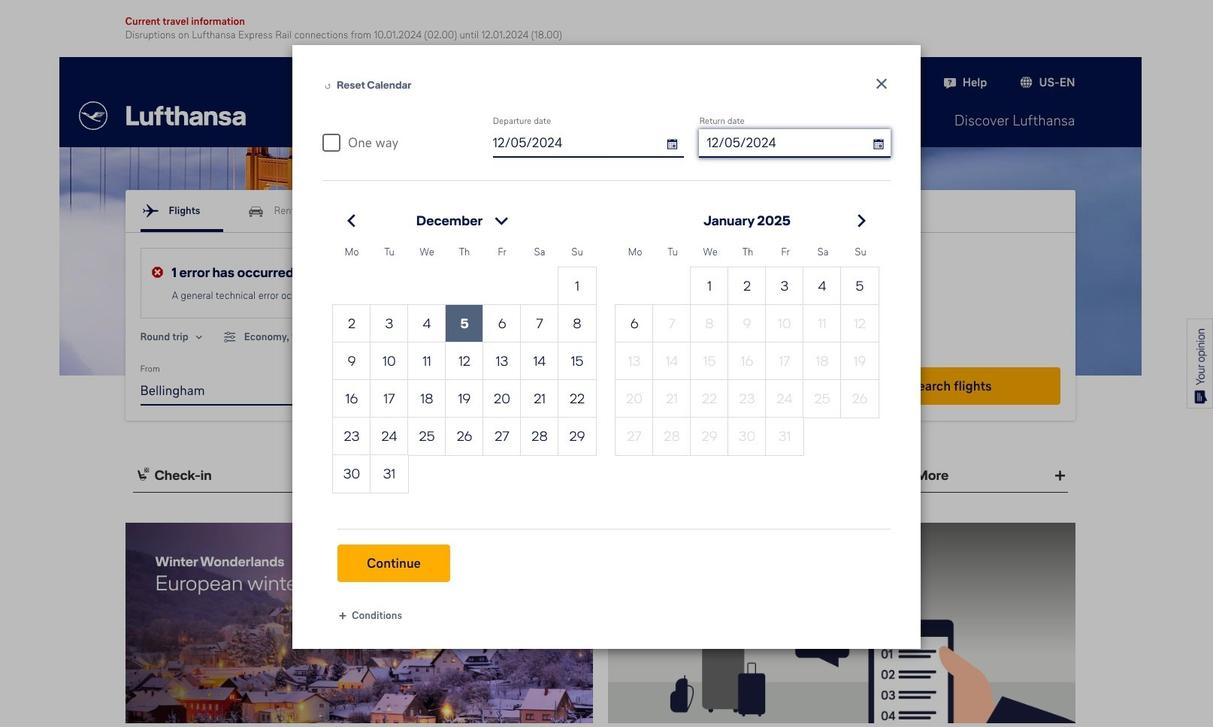 Task type: describe. For each thing, give the bounding box(es) containing it.
Departure - return text field
[[608, 377, 826, 404]]

close image
[[873, 75, 891, 93]]

left image
[[219, 327, 240, 348]]

lufthansa logo, back to homepage image
[[79, 101, 245, 130]]

Return date text field
[[707, 129, 891, 156]]

3 tab from the left
[[845, 459, 1068, 493]]

move backward to switch to the previous month. image
[[340, 210, 363, 232]]



Task type: locate. For each thing, give the bounding box(es) containing it.
tab
[[133, 459, 355, 493], [370, 459, 593, 493], [845, 459, 1068, 493]]

0 horizontal spatial left image
[[322, 81, 333, 91]]

2 tab from the left
[[370, 459, 593, 493]]

1 tab from the left
[[133, 459, 355, 493]]

left image
[[1017, 73, 1035, 91], [322, 81, 333, 91]]

Departure date text field
[[493, 129, 669, 156]]

svg image
[[941, 73, 959, 91]]

calendar application
[[316, 195, 1213, 531]]

1 horizontal spatial tab
[[370, 459, 593, 493]]

tab list
[[140, 190, 1060, 232], [125, 459, 1075, 493]]

0 horizontal spatial tab
[[133, 459, 355, 493]]

right image
[[490, 210, 513, 232]]

1 horizontal spatial left image
[[1017, 73, 1035, 91]]

move forward to switch to the next month. image
[[850, 210, 873, 232]]

standalone image
[[357, 381, 375, 399]]

open menu button
[[409, 210, 520, 232]]

1 vertical spatial tab list
[[125, 459, 1075, 493]]

dialog
[[292, 45, 1213, 649]]

2 horizontal spatial tab
[[845, 459, 1068, 493]]

0 vertical spatial tab list
[[140, 190, 1060, 232]]



